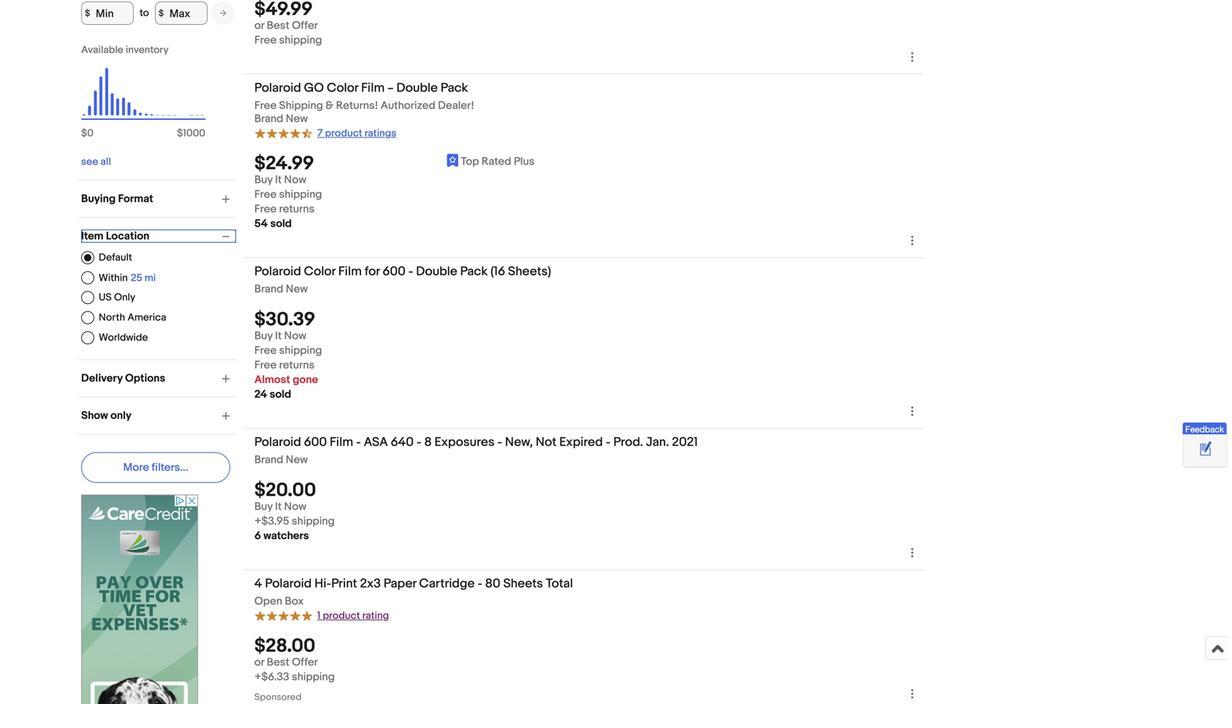 Task type: describe. For each thing, give the bounding box(es) containing it.
show
[[81, 409, 108, 422]]

3 free from the top
[[255, 188, 277, 201]]

total
[[546, 577, 573, 592]]

all
[[101, 156, 111, 168]]

available
[[81, 44, 123, 56]]

shipping
[[279, 99, 323, 112]]

worldwide link
[[81, 331, 148, 344]]

polaroid go color film – double pack free shipping & returns! authorized dealer! brand new
[[255, 80, 475, 126]]

polaroid go color film – double pack heading
[[255, 80, 468, 96]]

jan.
[[646, 435, 670, 450]]

- left new,
[[498, 435, 503, 450]]

delivery options
[[81, 372, 165, 385]]

4 free from the top
[[255, 202, 277, 216]]

- left prod.
[[606, 435, 611, 450]]

polaroid 600 film - asa 640 - 8 exposures - new, not expired - prod. jan. 2021 brand new
[[255, 435, 698, 467]]

$20.00 buy it now +$3.95 shipping 6 watchers
[[255, 480, 335, 543]]

buying format button
[[81, 192, 236, 206]]

print
[[331, 577, 357, 592]]

buy for $30.39
[[255, 330, 273, 343]]

- left "8"
[[417, 435, 422, 450]]

or inside $28.00 or best offer +$6.33 shipping
[[255, 656, 264, 669]]

offer inside $28.00 or best offer +$6.33 shipping
[[292, 656, 318, 669]]

not
[[536, 435, 557, 450]]

gone
[[293, 373, 318, 387]]

available inventory
[[81, 44, 169, 56]]

advertisement element
[[81, 495, 198, 704]]

600 inside polaroid color film for 600 - double pack (16 sheets) brand new
[[383, 264, 406, 279]]

$ 0
[[81, 127, 94, 140]]

brand inside polaroid go color film – double pack free shipping & returns! authorized dealer! brand new
[[255, 112, 283, 126]]

4 polaroid hi-print 2x3 paper cartridge - 80 sheets total open box
[[255, 577, 573, 608]]

color inside polaroid go color film – double pack free shipping & returns! authorized dealer! brand new
[[327, 80, 358, 96]]

filters...
[[152, 461, 188, 474]]

54
[[255, 217, 268, 230]]

us only
[[99, 291, 135, 304]]

rating
[[363, 610, 389, 622]]

america
[[127, 311, 166, 324]]

now inside the "buy it now free shipping free returns 54 sold"
[[284, 173, 307, 186]]

600 inside polaroid 600 film - asa 640 - 8 exposures - new, not expired - prod. jan. 2021 brand new
[[304, 435, 327, 450]]

shipping for $20.00
[[292, 515, 335, 528]]

top rated plus
[[461, 155, 535, 168]]

$ up see
[[81, 127, 87, 140]]

best inside $28.00 or best offer +$6.33 shipping
[[267, 656, 290, 669]]

north america
[[99, 311, 166, 324]]

top
[[461, 155, 479, 168]]

brand inside polaroid 600 film - asa 640 - 8 exposures - new, not expired - prod. jan. 2021 brand new
[[255, 454, 283, 467]]

more
[[123, 461, 149, 474]]

within 25 mi
[[99, 272, 156, 285]]

polaroid color film for 600 - double pack (16 sheets) brand new
[[255, 264, 551, 296]]

feedback
[[1186, 424, 1225, 434]]

paper
[[384, 577, 417, 592]]

640
[[391, 435, 414, 450]]

plus
[[514, 155, 535, 168]]

delivery
[[81, 372, 123, 385]]

see all button
[[81, 156, 111, 168]]

polaroid 600 film - asa 640 - 8 exposures - new, not expired - prod. jan. 2021 link
[[255, 435, 737, 454]]

$30.39 buy it now free shipping free returns almost gone 24 sold
[[255, 309, 322, 401]]

polaroid inside '4 polaroid hi-print 2x3 paper cartridge - 80 sheets total open box'
[[265, 577, 312, 592]]

inventory
[[126, 44, 169, 56]]

north america link
[[81, 311, 166, 324]]

new inside polaroid 600 film - asa 640 - 8 exposures - new, not expired - prod. jan. 2021 brand new
[[286, 454, 308, 467]]

returns!
[[336, 99, 378, 112]]

(16
[[491, 264, 505, 279]]

offer inside or best offer free shipping
[[292, 19, 318, 32]]

shipping for $30.39
[[279, 344, 322, 357]]

double inside polaroid go color film – double pack free shipping & returns! authorized dealer! brand new
[[397, 80, 438, 96]]

$ 1000
[[177, 127, 206, 140]]

polaroid for 600
[[255, 435, 301, 450]]

product for rating
[[323, 610, 360, 622]]

sold inside $30.39 buy it now free shipping free returns almost gone 24 sold
[[270, 388, 291, 401]]

film inside polaroid go color film – double pack free shipping & returns! authorized dealer! brand new
[[361, 80, 385, 96]]

7
[[317, 127, 323, 140]]

6
[[255, 530, 261, 543]]

prod.
[[614, 435, 644, 450]]

or inside or best offer free shipping
[[255, 19, 264, 32]]

$ up available
[[85, 8, 90, 18]]

6 free from the top
[[255, 359, 277, 372]]

cartridge
[[419, 577, 475, 592]]

top rated plus image
[[447, 154, 459, 167]]

exposures
[[435, 435, 495, 450]]

brand inside polaroid color film for 600 - double pack (16 sheets) brand new
[[255, 283, 283, 296]]

shipping inside the "buy it now free shipping free returns 54 sold"
[[279, 188, 322, 201]]

free inside or best offer free shipping
[[255, 34, 277, 47]]

4 polaroid hi-print 2x3 paper cartridge - 80 sheets total heading
[[255, 577, 573, 592]]

item location
[[81, 230, 150, 243]]

hi-
[[315, 577, 331, 592]]

default
[[99, 251, 132, 264]]

polaroid go color film – double pack link
[[255, 80, 737, 99]]

format
[[118, 192, 153, 206]]

25
[[131, 272, 142, 285]]

free inside polaroid go color film – double pack free shipping & returns! authorized dealer! brand new
[[255, 99, 277, 112]]

$20.00
[[255, 480, 316, 502]]

24
[[255, 388, 267, 401]]

worldwide
[[99, 332, 148, 344]]

show only button
[[81, 409, 236, 422]]

7 product ratings link
[[255, 126, 397, 140]]

–
[[388, 80, 394, 96]]



Task type: locate. For each thing, give the bounding box(es) containing it.
- left 80
[[478, 577, 483, 592]]

3 now from the top
[[284, 500, 307, 514]]

it inside $20.00 buy it now +$3.95 shipping 6 watchers
[[275, 500, 282, 514]]

product for ratings
[[325, 127, 363, 140]]

more filters... button
[[81, 452, 230, 483]]

shipping up gone
[[279, 344, 322, 357]]

see all
[[81, 156, 111, 168]]

go
[[304, 80, 324, 96]]

sheets
[[504, 577, 543, 592]]

1 product rating link
[[255, 609, 389, 622]]

polaroid inside polaroid color film for 600 - double pack (16 sheets) brand new
[[255, 264, 301, 279]]

options
[[125, 372, 165, 385]]

1 vertical spatial best
[[267, 656, 290, 669]]

$ up buying format dropdown button
[[177, 127, 183, 140]]

brand up $20.00
[[255, 454, 283, 467]]

$30.39
[[255, 309, 316, 331]]

asa
[[364, 435, 388, 450]]

within link
[[99, 272, 128, 285]]

2 free from the top
[[255, 99, 277, 112]]

show only
[[81, 409, 132, 422]]

$
[[85, 8, 90, 18], [159, 8, 164, 18], [81, 127, 87, 140], [177, 127, 183, 140]]

0 vertical spatial pack
[[441, 80, 468, 96]]

0 vertical spatial new
[[286, 112, 308, 126]]

new up $30.39
[[286, 283, 308, 296]]

it up "+$3.95"
[[275, 500, 282, 514]]

polaroid up "box"
[[265, 577, 312, 592]]

returns up gone
[[279, 359, 315, 372]]

almost
[[255, 373, 290, 387]]

default link
[[81, 251, 132, 264]]

pack left (16
[[460, 264, 488, 279]]

now up "+$3.95"
[[284, 500, 307, 514]]

polaroid 600 film - asa 640 - 8 exposures - new, not expired - prod. jan. 2021 heading
[[255, 435, 698, 450]]

double inside polaroid color film for 600 - double pack (16 sheets) brand new
[[416, 264, 458, 279]]

buy up 54
[[255, 173, 273, 186]]

it inside $30.39 buy it now free shipping free returns almost gone 24 sold
[[275, 330, 282, 343]]

best inside or best offer free shipping
[[267, 19, 290, 32]]

buy
[[255, 173, 273, 186], [255, 330, 273, 343], [255, 500, 273, 514]]

location
[[106, 230, 150, 243]]

new down shipping
[[286, 112, 308, 126]]

new inside polaroid color film for 600 - double pack (16 sheets) brand new
[[286, 283, 308, 296]]

it for $30.39
[[275, 330, 282, 343]]

film for $30.39
[[338, 264, 362, 279]]

1 vertical spatial sold
[[270, 388, 291, 401]]

now up gone
[[284, 330, 307, 343]]

item location button
[[81, 230, 236, 243]]

it down 7 product ratings link
[[275, 173, 282, 186]]

buying format
[[81, 192, 153, 206]]

2 vertical spatial it
[[275, 500, 282, 514]]

1 offer from the top
[[292, 19, 318, 32]]

returns down $24.99
[[279, 202, 315, 216]]

us only link
[[81, 291, 135, 304]]

pack inside polaroid color film for 600 - double pack (16 sheets) brand new
[[460, 264, 488, 279]]

1 now from the top
[[284, 173, 307, 186]]

shipping up the go
[[279, 34, 322, 47]]

2 buy from the top
[[255, 330, 273, 343]]

2 vertical spatial brand
[[255, 454, 283, 467]]

shipping
[[279, 34, 322, 47], [279, 188, 322, 201], [279, 344, 322, 357], [292, 515, 335, 528], [292, 671, 335, 684]]

film inside polaroid color film for 600 - double pack (16 sheets) brand new
[[338, 264, 362, 279]]

0
[[87, 127, 94, 140]]

2 best from the top
[[267, 656, 290, 669]]

now inside $30.39 buy it now free shipping free returns almost gone 24 sold
[[284, 330, 307, 343]]

graph of available inventory between $0 and $1000+ image
[[81, 44, 206, 147]]

buy up "+$3.95"
[[255, 500, 273, 514]]

now inside $20.00 buy it now +$3.95 shipping 6 watchers
[[284, 500, 307, 514]]

0 vertical spatial sold
[[270, 217, 292, 230]]

buy inside the "buy it now free shipping free returns 54 sold"
[[255, 173, 273, 186]]

1 best from the top
[[267, 19, 290, 32]]

only
[[114, 291, 135, 304]]

sold right 54
[[270, 217, 292, 230]]

color up &
[[327, 80, 358, 96]]

polaroid color film for 600 - double pack (16 sheets) heading
[[255, 264, 551, 279]]

0 vertical spatial or
[[255, 19, 264, 32]]

new up $20.00
[[286, 454, 308, 467]]

buy inside $20.00 buy it now +$3.95 shipping 6 watchers
[[255, 500, 273, 514]]

polaroid up $20.00
[[255, 435, 301, 450]]

or best offer free shipping
[[255, 19, 322, 47]]

buy for $20.00
[[255, 500, 273, 514]]

ratings
[[365, 127, 397, 140]]

product inside 'link'
[[323, 610, 360, 622]]

polaroid up shipping
[[255, 80, 301, 96]]

polaroid for go
[[255, 80, 301, 96]]

returns inside the "buy it now free shipping free returns 54 sold"
[[279, 202, 315, 216]]

- right for
[[409, 264, 413, 279]]

shipping inside $20.00 buy it now +$3.95 shipping 6 watchers
[[292, 515, 335, 528]]

2021
[[672, 435, 698, 450]]

1 or from the top
[[255, 19, 264, 32]]

+$6.33
[[255, 671, 289, 684]]

2 offer from the top
[[292, 656, 318, 669]]

double left (16
[[416, 264, 458, 279]]

1 vertical spatial buy
[[255, 330, 273, 343]]

dealer!
[[438, 99, 475, 112]]

1
[[317, 610, 321, 622]]

7 product ratings
[[317, 127, 397, 140]]

now
[[284, 173, 307, 186], [284, 330, 307, 343], [284, 500, 307, 514]]

0 vertical spatial now
[[284, 173, 307, 186]]

buy it now free shipping free returns 54 sold
[[255, 173, 322, 230]]

film left for
[[338, 264, 362, 279]]

color inside polaroid color film for 600 - double pack (16 sheets) brand new
[[304, 264, 336, 279]]

polaroid inside polaroid go color film – double pack free shipping & returns! authorized dealer! brand new
[[255, 80, 301, 96]]

north
[[99, 311, 125, 324]]

1 vertical spatial new
[[286, 283, 308, 296]]

Maximum Value in $ text field
[[155, 1, 208, 25]]

1 vertical spatial it
[[275, 330, 282, 343]]

2 new from the top
[[286, 283, 308, 296]]

shipping inside $30.39 buy it now free shipping free returns almost gone 24 sold
[[279, 344, 322, 357]]

1 new from the top
[[286, 112, 308, 126]]

shipping for $28.00
[[292, 671, 335, 684]]

2 it from the top
[[275, 330, 282, 343]]

color left for
[[304, 264, 336, 279]]

&
[[326, 99, 334, 112]]

film inside polaroid 600 film - asa 640 - 8 exposures - new, not expired - prod. jan. 2021 brand new
[[330, 435, 353, 450]]

polaroid up $30.39
[[255, 264, 301, 279]]

0 vertical spatial returns
[[279, 202, 315, 216]]

shipping inside $28.00 or best offer +$6.33 shipping
[[292, 671, 335, 684]]

buy up the almost
[[255, 330, 273, 343]]

1 vertical spatial 600
[[304, 435, 327, 450]]

it for $20.00
[[275, 500, 282, 514]]

1 brand from the top
[[255, 112, 283, 126]]

- inside '4 polaroid hi-print 2x3 paper cartridge - 80 sheets total open box'
[[478, 577, 483, 592]]

1 vertical spatial returns
[[279, 359, 315, 372]]

buy inside $30.39 buy it now free shipping free returns almost gone 24 sold
[[255, 330, 273, 343]]

3 it from the top
[[275, 500, 282, 514]]

1 vertical spatial brand
[[255, 283, 283, 296]]

2 vertical spatial buy
[[255, 500, 273, 514]]

now for $20.00
[[284, 500, 307, 514]]

film left –
[[361, 80, 385, 96]]

0 vertical spatial film
[[361, 80, 385, 96]]

film
[[361, 80, 385, 96], [338, 264, 362, 279], [330, 435, 353, 450]]

$28.00 or best offer +$6.33 shipping
[[255, 635, 335, 684]]

watchers
[[264, 530, 309, 543]]

0 vertical spatial buy
[[255, 173, 273, 186]]

it inside the "buy it now free shipping free returns 54 sold"
[[275, 173, 282, 186]]

shipping inside or best offer free shipping
[[279, 34, 322, 47]]

1 free from the top
[[255, 34, 277, 47]]

mi
[[145, 272, 156, 285]]

within
[[99, 272, 128, 285]]

1 vertical spatial offer
[[292, 656, 318, 669]]

80
[[485, 577, 501, 592]]

600 up $20.00
[[304, 435, 327, 450]]

shipping right +$6.33
[[292, 671, 335, 684]]

item
[[81, 230, 104, 243]]

8
[[424, 435, 432, 450]]

2 or from the top
[[255, 656, 264, 669]]

- inside polaroid color film for 600 - double pack (16 sheets) brand new
[[409, 264, 413, 279]]

buying
[[81, 192, 116, 206]]

1 vertical spatial now
[[284, 330, 307, 343]]

double up the authorized
[[397, 80, 438, 96]]

4
[[255, 577, 262, 592]]

it
[[275, 173, 282, 186], [275, 330, 282, 343], [275, 500, 282, 514]]

polaroid for color
[[255, 264, 301, 279]]

1 returns from the top
[[279, 202, 315, 216]]

film left asa
[[330, 435, 353, 450]]

1 vertical spatial double
[[416, 264, 458, 279]]

color
[[327, 80, 358, 96], [304, 264, 336, 279]]

0 vertical spatial 600
[[383, 264, 406, 279]]

0 vertical spatial brand
[[255, 112, 283, 126]]

offer down the 1
[[292, 656, 318, 669]]

1 vertical spatial pack
[[460, 264, 488, 279]]

rated
[[482, 155, 512, 168]]

0 vertical spatial color
[[327, 80, 358, 96]]

4 polaroid hi-print 2x3 paper cartridge - 80 sheets total link
[[255, 577, 737, 595]]

-
[[409, 264, 413, 279], [356, 435, 361, 450], [417, 435, 422, 450], [498, 435, 503, 450], [606, 435, 611, 450], [478, 577, 483, 592]]

sheets)
[[508, 264, 551, 279]]

pack up dealer!
[[441, 80, 468, 96]]

1 buy from the top
[[255, 173, 273, 186]]

expired
[[560, 435, 603, 450]]

pack inside polaroid go color film – double pack free shipping & returns! authorized dealer! brand new
[[441, 80, 468, 96]]

now for $30.39
[[284, 330, 307, 343]]

it up the almost
[[275, 330, 282, 343]]

1 horizontal spatial 600
[[383, 264, 406, 279]]

now down 7 product ratings link
[[284, 173, 307, 186]]

2 returns from the top
[[279, 359, 315, 372]]

shipping up watchers
[[292, 515, 335, 528]]

5 free from the top
[[255, 344, 277, 357]]

25 mi button
[[131, 272, 156, 285]]

0 vertical spatial product
[[325, 127, 363, 140]]

$28.00
[[255, 635, 316, 658]]

2 vertical spatial now
[[284, 500, 307, 514]]

1 vertical spatial film
[[338, 264, 362, 279]]

more filters...
[[123, 461, 188, 474]]

$ right to
[[159, 8, 164, 18]]

product right 7
[[325, 127, 363, 140]]

product right the 1
[[323, 610, 360, 622]]

for
[[365, 264, 380, 279]]

brand up $30.39
[[255, 283, 283, 296]]

sold down the almost
[[270, 388, 291, 401]]

0 vertical spatial best
[[267, 19, 290, 32]]

film for $20.00
[[330, 435, 353, 450]]

delivery options button
[[81, 372, 236, 385]]

brand down shipping
[[255, 112, 283, 126]]

1 vertical spatial color
[[304, 264, 336, 279]]

sold inside the "buy it now free shipping free returns 54 sold"
[[270, 217, 292, 230]]

1 vertical spatial product
[[323, 610, 360, 622]]

1 vertical spatial or
[[255, 656, 264, 669]]

0 horizontal spatial 600
[[304, 435, 327, 450]]

polaroid
[[255, 80, 301, 96], [255, 264, 301, 279], [255, 435, 301, 450], [265, 577, 312, 592]]

Minimum Value in $ text field
[[81, 1, 134, 25]]

polaroid color film for 600 - double pack (16 sheets) link
[[255, 264, 737, 283]]

1 it from the top
[[275, 173, 282, 186]]

2 vertical spatial new
[[286, 454, 308, 467]]

1000
[[183, 127, 206, 140]]

3 brand from the top
[[255, 454, 283, 467]]

polaroid inside polaroid 600 film - asa 640 - 8 exposures - new, not expired - prod. jan. 2021 brand new
[[255, 435, 301, 450]]

2 brand from the top
[[255, 283, 283, 296]]

new inside polaroid go color film – double pack free shipping & returns! authorized dealer! brand new
[[286, 112, 308, 126]]

shipping down $24.99
[[279, 188, 322, 201]]

returns inside $30.39 buy it now free shipping free returns almost gone 24 sold
[[279, 359, 315, 372]]

offer up the go
[[292, 19, 318, 32]]

600 right for
[[383, 264, 406, 279]]

0 vertical spatial double
[[397, 80, 438, 96]]

new
[[286, 112, 308, 126], [286, 283, 308, 296], [286, 454, 308, 467]]

$24.99
[[255, 152, 314, 175]]

+$3.95
[[255, 515, 289, 528]]

3 buy from the top
[[255, 500, 273, 514]]

2 now from the top
[[284, 330, 307, 343]]

2 vertical spatial film
[[330, 435, 353, 450]]

3 new from the top
[[286, 454, 308, 467]]

- left asa
[[356, 435, 361, 450]]

open
[[255, 595, 282, 608]]

0 vertical spatial it
[[275, 173, 282, 186]]

0 vertical spatial offer
[[292, 19, 318, 32]]

new,
[[505, 435, 533, 450]]

to
[[140, 7, 149, 19]]



Task type: vqa. For each thing, say whether or not it's contained in the screenshot.
600 within the the Polaroid 600 Film - ASA 640 - 8 Exposures - New, Not Expired - Prod. Jan. 2021 Brand New
yes



